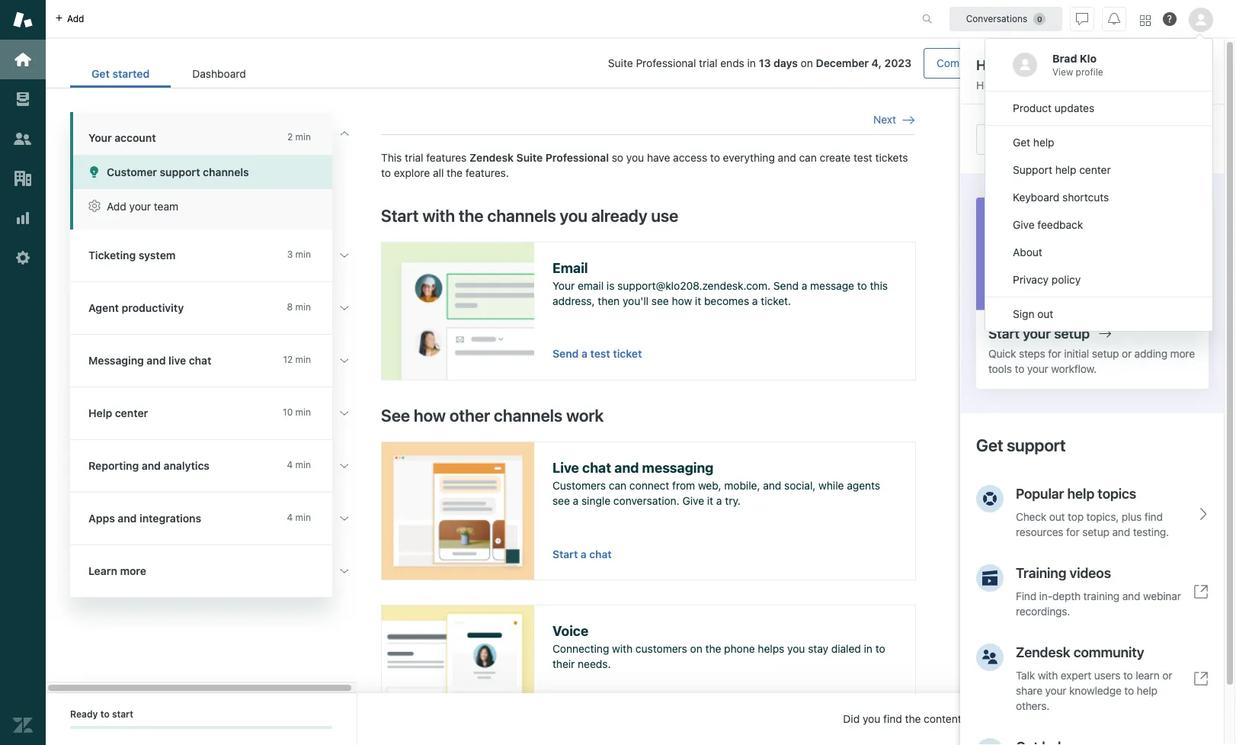 Task type: describe. For each thing, give the bounding box(es) containing it.
to right access on the top right
[[711, 151, 721, 164]]

it inside email your email is support@klo208.zendesk.com. send a message to this address, then you'll see how it becomes a ticket.
[[695, 294, 702, 307]]

region containing start with the channels you already use
[[381, 150, 917, 745]]

account
[[115, 131, 156, 144]]

single
[[582, 494, 611, 507]]

menu containing brad klo
[[985, 38, 1214, 332]]

suite professional trial ends in 13 days on december 4, 2023
[[608, 56, 912, 69]]

helps
[[758, 642, 785, 655]]

12
[[283, 354, 293, 365]]

other
[[450, 405, 490, 425]]

help center heading
[[70, 387, 360, 440]]

add
[[107, 200, 126, 213]]

keyboard shortcuts
[[1013, 191, 1110, 204]]

dashboard
[[192, 67, 246, 80]]

get for get started
[[92, 67, 110, 80]]

4 min for integrations
[[287, 512, 311, 523]]

tickets
[[876, 151, 909, 164]]

sign out
[[1013, 307, 1054, 320]]

reporting
[[88, 459, 139, 472]]

professional inside region
[[546, 151, 609, 164]]

suite inside section
[[608, 56, 633, 69]]

chat now button
[[1154, 48, 1225, 79]]

to inside voice connecting with customers on the phone helps you stay dialed in to their needs.
[[876, 642, 886, 655]]

your for add
[[129, 200, 151, 213]]

send a test ticket link
[[553, 347, 642, 360]]

page
[[1001, 712, 1026, 725]]

view
[[1053, 66, 1074, 78]]

email your email is support@klo208.zendesk.com. send a message to this address, then you'll see how it becomes a ticket.
[[553, 260, 888, 307]]

buy
[[1052, 56, 1070, 69]]

keyboard
[[1013, 191, 1060, 204]]

min for agent productivity
[[296, 301, 311, 313]]

2
[[287, 131, 293, 143]]

access
[[673, 151, 708, 164]]

your account heading
[[70, 112, 360, 155]]

min for ticketing system
[[296, 249, 311, 260]]

is
[[607, 279, 615, 292]]

get started image
[[13, 50, 33, 69]]

a inside button
[[581, 548, 587, 560]]

get help
[[1013, 136, 1055, 149]]

reporting and analytics heading
[[70, 440, 360, 493]]

a left message
[[802, 279, 808, 292]]

next button
[[874, 113, 915, 127]]

becomes
[[705, 294, 750, 307]]

agents
[[847, 479, 881, 492]]

can inside live chat and messaging customers can connect from web, mobile, and social, while agents see a single conversation. give it a try.
[[609, 479, 627, 492]]

their
[[553, 657, 575, 670]]

on inside voice connecting with customers on the phone helps you stay dialed in to their needs.
[[691, 642, 703, 655]]

trial for professional
[[699, 56, 718, 69]]

productivity
[[122, 301, 184, 314]]

helpful?
[[1028, 712, 1067, 725]]

conversations button
[[950, 6, 1063, 31]]

support
[[160, 165, 200, 178]]

create
[[820, 151, 851, 164]]

needs.
[[578, 657, 611, 670]]

notifications image
[[1109, 13, 1121, 25]]

organizations image
[[13, 169, 33, 188]]

the inside footer
[[906, 712, 921, 725]]

example of how the agent accepts an incoming phone call as well as how to log the details of the call. image
[[382, 605, 535, 742]]

example of conversation inside of messaging and the customer is asking the agent about changing the size of the retail order. image
[[382, 442, 535, 579]]

december
[[816, 56, 869, 69]]

learn
[[88, 564, 117, 577]]

to inside the did you find the content on this page helpful? footer
[[100, 708, 110, 720]]

analytics
[[164, 459, 210, 472]]

you inside the did you find the content on this page helpful? footer
[[863, 712, 881, 725]]

4,
[[872, 56, 882, 69]]

how inside email your email is support@klo208.zendesk.com. send a message to this address, then you'll see how it becomes a ticket.
[[672, 294, 693, 307]]

button displays agent's chat status as invisible. image
[[1077, 13, 1089, 25]]

everything
[[723, 151, 775, 164]]

next
[[874, 113, 897, 126]]

see inside live chat and messaging customers can connect from web, mobile, and social, while agents see a single conversation. give it a try.
[[553, 494, 570, 507]]

sign
[[1013, 307, 1035, 320]]

1 horizontal spatial avatar image
[[1190, 8, 1214, 32]]

support@klo208.zendesk.com.
[[618, 279, 771, 292]]

learn more
[[88, 564, 146, 577]]

more
[[120, 564, 146, 577]]

a left ticket.
[[753, 294, 758, 307]]

team
[[154, 200, 179, 213]]

use
[[651, 206, 679, 225]]

features.
[[466, 166, 509, 179]]

about
[[1013, 246, 1043, 259]]

you left the "already"
[[560, 206, 588, 225]]

buy your trial
[[1052, 56, 1117, 69]]

and inside 'messaging and live chat' heading
[[147, 354, 166, 367]]

with inside voice connecting with customers on the phone helps you stay dialed in to their needs.
[[612, 642, 633, 655]]

feedback
[[1038, 218, 1084, 231]]

4 min for analytics
[[287, 459, 311, 470]]

all
[[433, 166, 444, 179]]

chat
[[1166, 56, 1189, 69]]

min for help center
[[296, 406, 311, 418]]

profile
[[1076, 66, 1104, 78]]

zendesk
[[470, 151, 514, 164]]

to inside email your email is support@klo208.zendesk.com. send a message to this address, then you'll see how it becomes a ticket.
[[858, 279, 868, 292]]

voice connecting with customers on the phone helps you stay dialed in to their needs.
[[553, 623, 886, 670]]

the down features.
[[459, 206, 484, 225]]

give inside menu item
[[1013, 218, 1035, 231]]

get help image
[[1164, 12, 1177, 26]]

learn more heading
[[70, 545, 360, 598]]

klo
[[1080, 52, 1097, 65]]

connect
[[630, 479, 670, 492]]

and inside apps and integrations heading
[[118, 512, 137, 525]]

out
[[1038, 307, 1054, 320]]

phone
[[725, 642, 755, 655]]

policy
[[1052, 273, 1081, 286]]

on inside footer
[[965, 712, 977, 725]]

start
[[112, 708, 133, 720]]

in inside section
[[748, 56, 756, 69]]

start a chat button
[[553, 547, 612, 561]]

updates
[[1055, 101, 1095, 114]]

zendesk support image
[[13, 10, 33, 30]]

1 vertical spatial suite
[[517, 151, 543, 164]]

explore
[[394, 166, 430, 179]]

integrations
[[140, 512, 201, 525]]

sign out menu item
[[986, 300, 1213, 328]]

4 for apps and integrations
[[287, 512, 293, 523]]

agent productivity
[[88, 301, 184, 314]]

buy your trial button
[[1040, 48, 1129, 79]]

messaging and live chat
[[88, 354, 212, 367]]

example of email conversation inside of the ticketing system and the customer is asking the agent about reimbursement policy. image
[[382, 242, 535, 379]]

shortcuts
[[1063, 191, 1110, 204]]

see inside email your email is support@klo208.zendesk.com. send a message to this address, then you'll see how it becomes a ticket.
[[652, 294, 669, 307]]

min for messaging and live chat
[[296, 354, 311, 365]]

dialed
[[832, 642, 862, 655]]

features
[[426, 151, 467, 164]]

min for apps and integrations
[[296, 512, 311, 523]]

support help center menu item
[[986, 156, 1213, 184]]

your for buy
[[1073, 56, 1095, 69]]

ticket.
[[761, 294, 792, 307]]

send inside email your email is support@klo208.zendesk.com. send a message to this address, then you'll see how it becomes a ticket.
[[774, 279, 799, 292]]

learn more button
[[70, 545, 329, 597]]

test inside so you have access to everything and can create test tickets to explore all the features.
[[854, 151, 873, 164]]

live
[[553, 459, 579, 475]]

your inside email your email is support@klo208.zendesk.com. send a message to this address, then you'll see how it becomes a ticket.
[[553, 279, 575, 292]]

plans
[[985, 56, 1011, 69]]

and left the 'social,' at the right bottom of page
[[764, 479, 782, 492]]

have
[[647, 151, 671, 164]]

give inside live chat and messaging customers can connect from web, mobile, and social, while agents see a single conversation. give it a try.
[[683, 494, 705, 507]]

trial for your
[[1098, 56, 1117, 69]]



Task type: locate. For each thing, give the bounding box(es) containing it.
this trial features zendesk suite professional
[[381, 151, 609, 164]]

how right see
[[414, 405, 446, 425]]

1 horizontal spatial test
[[854, 151, 873, 164]]

chat up customers
[[583, 459, 612, 475]]

address,
[[553, 294, 595, 307]]

get for get help
[[1013, 136, 1031, 149]]

tab list containing get started
[[70, 59, 267, 88]]

1 4 from the top
[[287, 459, 293, 470]]

compare plans
[[937, 56, 1011, 69]]

to left start
[[100, 708, 110, 720]]

message
[[811, 279, 855, 292]]

1 vertical spatial center
[[115, 406, 148, 419]]

1 horizontal spatial send
[[774, 279, 799, 292]]

you left stay
[[788, 642, 806, 655]]

trial left ends
[[699, 56, 718, 69]]

1 horizontal spatial get
[[1013, 136, 1031, 149]]

get inside "tab list"
[[92, 67, 110, 80]]

1 vertical spatial help
[[1056, 163, 1077, 176]]

on right content at the right bottom of the page
[[965, 712, 977, 725]]

0 horizontal spatial send
[[553, 347, 579, 360]]

2 min from the top
[[296, 249, 311, 260]]

region
[[381, 150, 917, 745]]

to down this
[[381, 166, 391, 179]]

1 horizontal spatial on
[[801, 56, 813, 69]]

days
[[774, 56, 798, 69]]

channels
[[203, 165, 249, 178], [488, 206, 556, 225], [494, 405, 563, 425]]

center down get help 'menu item'
[[1080, 163, 1112, 176]]

1 vertical spatial can
[[609, 479, 627, 492]]

customers
[[636, 642, 688, 655]]

1 vertical spatial see
[[553, 494, 570, 507]]

the inside so you have access to everything and can create test tickets to explore all the features.
[[447, 166, 463, 179]]

how down support@klo208.zendesk.com.
[[672, 294, 693, 307]]

1 vertical spatial 4 min
[[287, 512, 311, 523]]

min inside help center heading
[[296, 406, 311, 418]]

0 horizontal spatial in
[[748, 56, 756, 69]]

min inside ticketing system 'heading'
[[296, 249, 311, 260]]

customers image
[[13, 129, 33, 149]]

your left account
[[88, 131, 112, 144]]

min inside reporting and analytics heading
[[296, 459, 311, 470]]

chat now
[[1166, 56, 1212, 69]]

section containing suite professional trial ends in
[[280, 48, 1129, 79]]

give feedback menu item
[[986, 211, 1213, 239]]

chat down single
[[590, 548, 612, 560]]

1 vertical spatial give
[[683, 494, 705, 507]]

0 vertical spatial test
[[854, 151, 873, 164]]

to right dialed
[[876, 642, 886, 655]]

so you have access to everything and can create test tickets to explore all the features.
[[381, 151, 909, 179]]

your account
[[88, 131, 156, 144]]

you inside so you have access to everything and can create test tickets to explore all the features.
[[627, 151, 645, 164]]

1 vertical spatial on
[[691, 642, 703, 655]]

with down all
[[423, 206, 455, 225]]

0 vertical spatial this
[[870, 279, 888, 292]]

compare plans button
[[924, 48, 1024, 79]]

get
[[92, 67, 110, 80], [1013, 136, 1031, 149]]

1 horizontal spatial give
[[1013, 218, 1035, 231]]

trial right the klo
[[1098, 56, 1117, 69]]

customer
[[107, 165, 157, 178]]

voice
[[553, 623, 589, 639]]

0 vertical spatial 4 min
[[287, 459, 311, 470]]

support help center
[[1013, 163, 1112, 176]]

0 vertical spatial see
[[652, 294, 669, 307]]

min inside 'messaging and live chat' heading
[[296, 354, 311, 365]]

4 inside apps and integrations heading
[[287, 512, 293, 523]]

1 vertical spatial professional
[[546, 151, 609, 164]]

1 horizontal spatial it
[[708, 494, 714, 507]]

zendesk products image
[[1141, 15, 1151, 26]]

email
[[553, 260, 588, 276]]

2 horizontal spatial trial
[[1098, 56, 1117, 69]]

product
[[1013, 101, 1052, 114]]

and left the analytics
[[142, 459, 161, 472]]

0 horizontal spatial how
[[414, 405, 446, 425]]

customer support channels
[[107, 165, 249, 178]]

channels left work
[[494, 405, 563, 425]]

this inside email your email is support@klo208.zendesk.com. send a message to this address, then you'll see how it becomes a ticket.
[[870, 279, 888, 292]]

1 vertical spatial get
[[1013, 136, 1031, 149]]

social,
[[785, 479, 816, 492]]

6 min from the top
[[296, 459, 311, 470]]

with left customers
[[612, 642, 633, 655]]

0 vertical spatial your
[[1073, 56, 1095, 69]]

main element
[[0, 0, 46, 745]]

progress-bar progress bar
[[70, 726, 332, 729]]

email
[[578, 279, 604, 292]]

you right so
[[627, 151, 645, 164]]

can up single
[[609, 479, 627, 492]]

this right message
[[870, 279, 888, 292]]

and inside so you have access to everything and can create test tickets to explore all the features.
[[778, 151, 797, 164]]

2 vertical spatial chat
[[590, 548, 612, 560]]

0 vertical spatial channels
[[203, 165, 249, 178]]

4 for reporting and analytics
[[287, 459, 293, 470]]

test right create
[[854, 151, 873, 164]]

0 horizontal spatial can
[[609, 479, 627, 492]]

started
[[112, 67, 150, 80]]

so
[[612, 151, 624, 164]]

chat inside button
[[590, 548, 612, 560]]

professional
[[636, 56, 697, 69], [546, 151, 609, 164]]

menu
[[985, 38, 1214, 332]]

and right apps
[[118, 512, 137, 525]]

in right dialed
[[864, 642, 873, 655]]

1 vertical spatial in
[[864, 642, 873, 655]]

0 vertical spatial can
[[800, 151, 817, 164]]

1 vertical spatial send
[[553, 347, 579, 360]]

center right help at the left of page
[[115, 406, 148, 419]]

0 vertical spatial in
[[748, 56, 756, 69]]

0 vertical spatial professional
[[636, 56, 697, 69]]

to
[[711, 151, 721, 164], [381, 166, 391, 179], [858, 279, 868, 292], [876, 642, 886, 655], [100, 708, 110, 720]]

1 horizontal spatial can
[[800, 151, 817, 164]]

can left create
[[800, 151, 817, 164]]

min for reporting and analytics
[[296, 459, 311, 470]]

apps
[[88, 512, 115, 525]]

1 horizontal spatial this
[[980, 712, 998, 725]]

did you find the content on this page helpful?
[[844, 712, 1067, 725]]

1 horizontal spatial help
[[1056, 163, 1077, 176]]

5 min from the top
[[296, 406, 311, 418]]

min inside agent productivity heading
[[296, 301, 311, 313]]

1 horizontal spatial your
[[553, 279, 575, 292]]

1 horizontal spatial in
[[864, 642, 873, 655]]

channels down features.
[[488, 206, 556, 225]]

conversations
[[967, 13, 1028, 24]]

0 horizontal spatial see
[[553, 494, 570, 507]]

2 vertical spatial on
[[965, 712, 977, 725]]

get started
[[92, 67, 150, 80]]

on inside section
[[801, 56, 813, 69]]

it down support@klo208.zendesk.com.
[[695, 294, 702, 307]]

0 horizontal spatial your
[[88, 131, 112, 144]]

brad klo view profile
[[1053, 52, 1104, 78]]

privacy policy menu item
[[986, 266, 1213, 294]]

start a chat
[[553, 548, 612, 560]]

apps and integrations heading
[[70, 493, 360, 545]]

get inside 'menu item'
[[1013, 136, 1031, 149]]

a down customers
[[573, 494, 579, 507]]

0 vertical spatial it
[[695, 294, 702, 307]]

professional left ends
[[636, 56, 697, 69]]

min for your account
[[296, 131, 311, 143]]

see how other channels work
[[381, 405, 604, 425]]

0 vertical spatial chat
[[189, 354, 212, 367]]

avatar image
[[1190, 8, 1214, 32], [1013, 53, 1038, 77]]

then
[[598, 294, 620, 307]]

get help menu item
[[986, 129, 1213, 156]]

send a test ticket
[[553, 347, 642, 360]]

zendesk image
[[13, 715, 33, 735]]

see down customers
[[553, 494, 570, 507]]

0 vertical spatial help
[[1034, 136, 1055, 149]]

start down customers
[[553, 548, 578, 560]]

avatar image right plans
[[1013, 53, 1038, 77]]

1 vertical spatial chat
[[583, 459, 612, 475]]

1 vertical spatial avatar image
[[1013, 53, 1038, 77]]

ends
[[721, 56, 745, 69]]

you inside voice connecting with customers on the phone helps you stay dialed in to their needs.
[[788, 642, 806, 655]]

avatar image right get help image at the top right of the page
[[1190, 8, 1214, 32]]

2 4 from the top
[[287, 512, 293, 523]]

about menu item
[[986, 239, 1213, 266]]

0 horizontal spatial this
[[870, 279, 888, 292]]

tab list
[[70, 59, 267, 88]]

1 vertical spatial it
[[708, 494, 714, 507]]

try.
[[725, 494, 741, 507]]

mobile,
[[725, 479, 761, 492]]

this inside footer
[[980, 712, 998, 725]]

help inside menu item
[[1056, 163, 1077, 176]]

you'll
[[623, 294, 649, 307]]

0 vertical spatial 4
[[287, 459, 293, 470]]

1 horizontal spatial how
[[672, 294, 693, 307]]

add
[[67, 13, 84, 24]]

1 4 min from the top
[[287, 459, 311, 470]]

2 horizontal spatial on
[[965, 712, 977, 725]]

0 horizontal spatial it
[[695, 294, 702, 307]]

can inside so you have access to everything and can create test tickets to explore all the features.
[[800, 151, 817, 164]]

1 horizontal spatial start
[[553, 548, 578, 560]]

in inside voice connecting with customers on the phone helps you stay dialed in to their needs.
[[864, 642, 873, 655]]

start for start with the channels you already use
[[381, 206, 419, 225]]

0 vertical spatial avatar image
[[1190, 8, 1214, 32]]

product updates menu item
[[986, 95, 1213, 122]]

1 vertical spatial your
[[553, 279, 575, 292]]

customers
[[553, 479, 606, 492]]

send down address, on the top of the page
[[553, 347, 579, 360]]

agent
[[88, 301, 119, 314]]

get left "started"
[[92, 67, 110, 80]]

a left ticket
[[582, 347, 588, 360]]

see right you'll
[[652, 294, 669, 307]]

to right message
[[858, 279, 868, 292]]

it down "web,"
[[708, 494, 714, 507]]

ready to start
[[70, 708, 133, 720]]

see
[[652, 294, 669, 307], [553, 494, 570, 507]]

brad
[[1053, 52, 1078, 65]]

1 vertical spatial channels
[[488, 206, 556, 225]]

center inside support help center menu item
[[1080, 163, 1112, 176]]

ticketing system heading
[[70, 230, 360, 282]]

0 vertical spatial start
[[381, 206, 419, 225]]

you right did
[[863, 712, 881, 725]]

in left 13 at the top
[[748, 56, 756, 69]]

product updates
[[1013, 101, 1095, 114]]

1 vertical spatial your
[[129, 200, 151, 213]]

ready
[[70, 708, 98, 720]]

center
[[1080, 163, 1112, 176], [115, 406, 148, 419]]

0 horizontal spatial trial
[[405, 151, 424, 164]]

1 horizontal spatial center
[[1080, 163, 1112, 176]]

0 vertical spatial how
[[672, 294, 693, 307]]

2023
[[885, 56, 912, 69]]

trial inside button
[[1098, 56, 1117, 69]]

3 min from the top
[[296, 301, 311, 313]]

0 horizontal spatial with
[[423, 206, 455, 225]]

apps and integrations
[[88, 512, 201, 525]]

help
[[88, 406, 112, 419]]

0 vertical spatial center
[[1080, 163, 1112, 176]]

0 vertical spatial on
[[801, 56, 813, 69]]

system
[[139, 249, 176, 262]]

1 horizontal spatial trial
[[699, 56, 718, 69]]

4 inside reporting and analytics heading
[[287, 459, 293, 470]]

test left ticket
[[591, 347, 611, 360]]

0 horizontal spatial avatar image
[[1013, 53, 1038, 77]]

0 horizontal spatial get
[[92, 67, 110, 80]]

1 vertical spatial 4
[[287, 512, 293, 523]]

help for get
[[1034, 136, 1055, 149]]

trial up explore
[[405, 151, 424, 164]]

0 horizontal spatial on
[[691, 642, 703, 655]]

and right everything
[[778, 151, 797, 164]]

0 vertical spatial with
[[423, 206, 455, 225]]

min inside apps and integrations heading
[[296, 512, 311, 523]]

help
[[1034, 136, 1055, 149], [1056, 163, 1077, 176]]

0 horizontal spatial start
[[381, 206, 419, 225]]

views image
[[13, 89, 33, 109]]

find
[[884, 712, 903, 725]]

chat
[[189, 354, 212, 367], [583, 459, 612, 475], [590, 548, 612, 560]]

start inside button
[[553, 548, 578, 560]]

0 vertical spatial suite
[[608, 56, 633, 69]]

conversation.
[[614, 494, 680, 507]]

4 min inside apps and integrations heading
[[287, 512, 311, 523]]

1 horizontal spatial your
[[1073, 56, 1095, 69]]

support
[[1013, 163, 1053, 176]]

December 4, 2023 text field
[[816, 56, 912, 69]]

get up support
[[1013, 136, 1031, 149]]

privacy
[[1013, 273, 1049, 286]]

4 min inside reporting and analytics heading
[[287, 459, 311, 470]]

13
[[759, 56, 771, 69]]

chat inside live chat and messaging customers can connect from web, mobile, and social, while agents see a single conversation. give it a try.
[[583, 459, 612, 475]]

connecting
[[553, 642, 610, 655]]

8 min
[[287, 301, 311, 313]]

channels down your account heading
[[203, 165, 249, 178]]

0 horizontal spatial give
[[683, 494, 705, 507]]

start for start a chat
[[553, 548, 578, 560]]

privacy policy
[[1013, 273, 1081, 286]]

1 horizontal spatial with
[[612, 642, 633, 655]]

admin image
[[13, 248, 33, 268]]

now
[[1192, 56, 1212, 69]]

2 vertical spatial channels
[[494, 405, 563, 425]]

professional inside section
[[636, 56, 697, 69]]

2 min
[[287, 131, 311, 143]]

channels inside button
[[203, 165, 249, 178]]

section
[[280, 48, 1129, 79]]

0 horizontal spatial help
[[1034, 136, 1055, 149]]

your
[[88, 131, 112, 144], [553, 279, 575, 292]]

min inside your account heading
[[296, 131, 311, 143]]

on right customers
[[691, 642, 703, 655]]

1 vertical spatial test
[[591, 347, 611, 360]]

see
[[381, 405, 410, 425]]

help up keyboard shortcuts
[[1056, 163, 1077, 176]]

work
[[567, 405, 604, 425]]

1 vertical spatial start
[[553, 548, 578, 560]]

your inside heading
[[88, 131, 112, 144]]

help for support
[[1056, 163, 1077, 176]]

your
[[1073, 56, 1095, 69], [129, 200, 151, 213]]

1 vertical spatial with
[[612, 642, 633, 655]]

2 4 min from the top
[[287, 512, 311, 523]]

did you find the content on this page helpful? footer
[[46, 693, 1237, 745]]

help up support
[[1034, 136, 1055, 149]]

while
[[819, 479, 845, 492]]

reporting image
[[13, 208, 33, 228]]

1 horizontal spatial see
[[652, 294, 669, 307]]

and up the connect
[[615, 459, 639, 475]]

start with the channels you already use
[[381, 206, 679, 225]]

channels for start with the channels you already use
[[488, 206, 556, 225]]

the right find
[[906, 712, 921, 725]]

chat inside heading
[[189, 354, 212, 367]]

start down explore
[[381, 206, 419, 225]]

a down single
[[581, 548, 587, 560]]

ticket
[[613, 347, 642, 360]]

chat right live
[[189, 354, 212, 367]]

professional left so
[[546, 151, 609, 164]]

give up about
[[1013, 218, 1035, 231]]

stay
[[808, 642, 829, 655]]

messaging and live chat heading
[[70, 335, 360, 387]]

from
[[673, 479, 696, 492]]

live chat and messaging customers can connect from web, mobile, and social, while agents see a single conversation. give it a try.
[[553, 459, 881, 507]]

how
[[672, 294, 693, 307], [414, 405, 446, 425]]

the right all
[[447, 166, 463, 179]]

0 vertical spatial give
[[1013, 218, 1035, 231]]

7 min from the top
[[296, 512, 311, 523]]

0 horizontal spatial professional
[[546, 151, 609, 164]]

4 min from the top
[[296, 354, 311, 365]]

the left phone
[[706, 642, 722, 655]]

trial
[[699, 56, 718, 69], [1098, 56, 1117, 69], [405, 151, 424, 164]]

and left live
[[147, 354, 166, 367]]

1 horizontal spatial professional
[[636, 56, 697, 69]]

in
[[748, 56, 756, 69], [864, 642, 873, 655]]

0 vertical spatial your
[[88, 131, 112, 144]]

and inside reporting and analytics heading
[[142, 459, 161, 472]]

center inside help center heading
[[115, 406, 148, 419]]

0 horizontal spatial suite
[[517, 151, 543, 164]]

your inside section
[[1073, 56, 1095, 69]]

give down from
[[683, 494, 705, 507]]

0 vertical spatial get
[[92, 67, 110, 80]]

dashboard tab
[[171, 59, 267, 88]]

channels for see how other channels work
[[494, 405, 563, 425]]

messaging
[[88, 354, 144, 367]]

1 min from the top
[[296, 131, 311, 143]]

1 vertical spatial this
[[980, 712, 998, 725]]

this left the page
[[980, 712, 998, 725]]

agent productivity heading
[[70, 282, 360, 335]]

keyboard shortcuts menu item
[[986, 184, 1213, 211]]

it inside live chat and messaging customers can connect from web, mobile, and social, while agents see a single conversation. give it a try.
[[708, 494, 714, 507]]

did
[[844, 712, 860, 725]]

on right days
[[801, 56, 813, 69]]

your up address, on the top of the page
[[553, 279, 575, 292]]

send up ticket.
[[774, 279, 799, 292]]

a left the try.
[[717, 494, 723, 507]]

0 vertical spatial send
[[774, 279, 799, 292]]

1 horizontal spatial suite
[[608, 56, 633, 69]]

help inside 'menu item'
[[1034, 136, 1055, 149]]

0 horizontal spatial your
[[129, 200, 151, 213]]

1 vertical spatial how
[[414, 405, 446, 425]]

0 horizontal spatial test
[[591, 347, 611, 360]]

8
[[287, 301, 293, 313]]

the inside voice connecting with customers on the phone helps you stay dialed in to their needs.
[[706, 642, 722, 655]]

0 horizontal spatial center
[[115, 406, 148, 419]]



Task type: vqa. For each thing, say whether or not it's contained in the screenshot.


